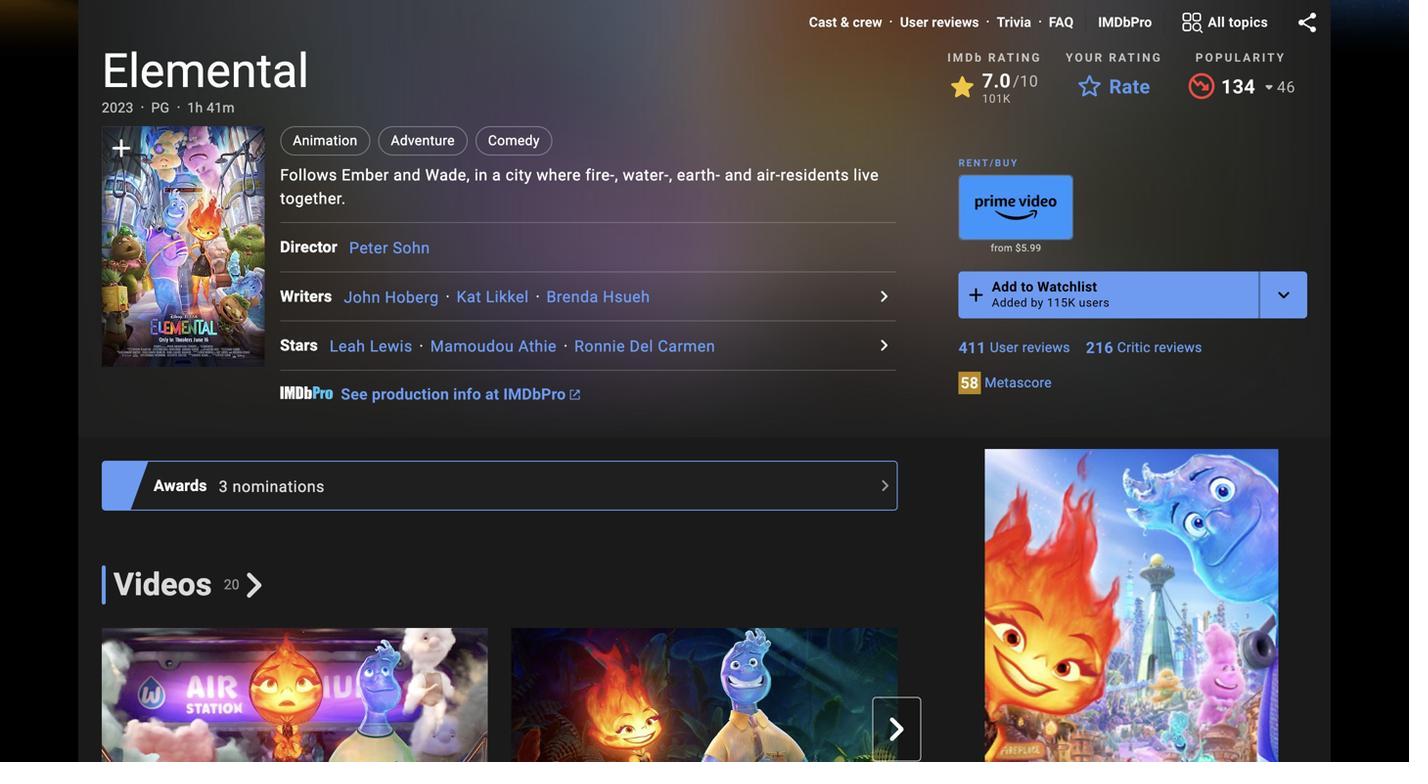 Task type: describe. For each thing, give the bounding box(es) containing it.
pg button
[[151, 98, 170, 118]]

cast & crew button
[[809, 13, 883, 32]]

kat likkel button
[[457, 288, 529, 306]]

stars button
[[280, 334, 330, 357]]

mamoudou athie
[[430, 337, 557, 356]]

1 and from the left
[[394, 166, 421, 185]]

animation button
[[280, 126, 370, 156]]

2023
[[102, 100, 134, 116]]

see
[[341, 385, 368, 404]]

launch inline image
[[570, 390, 580, 400]]

411 user reviews
[[959, 339, 1071, 357]]

10
[[1020, 72, 1039, 91]]

1h 41m
[[187, 100, 235, 116]]

brenda
[[547, 288, 599, 306]]

writers button
[[280, 285, 344, 308]]

brenda hsueh
[[547, 288, 650, 306]]

user reviews button
[[900, 13, 979, 32]]

follows ember and wade, in a city where fire-, water-, earth- and air-residents live together.
[[280, 166, 879, 208]]

3 nominations
[[219, 477, 325, 496]]

rating for your rating
[[1109, 51, 1163, 65]]

del
[[630, 337, 654, 356]]

brenda hsueh button
[[547, 288, 650, 306]]

7.0 / 10 101k
[[982, 70, 1039, 106]]

&
[[841, 14, 850, 30]]

your
[[1066, 51, 1104, 65]]

41m
[[207, 100, 235, 116]]

imdb rating
[[948, 51, 1042, 65]]

info
[[453, 385, 481, 404]]

hoberg
[[385, 288, 439, 306]]

topics
[[1229, 14, 1269, 30]]

adventure
[[391, 133, 455, 149]]

lewis
[[370, 337, 413, 356]]

leah lewis
[[330, 337, 413, 356]]

where
[[537, 166, 581, 185]]

reviews for 216
[[1155, 340, 1203, 356]]

stars
[[280, 336, 318, 355]]

nominations
[[233, 477, 325, 496]]

metascore
[[985, 375, 1052, 391]]

$5.99
[[1016, 242, 1042, 254]]

air-
[[757, 166, 781, 185]]

residents
[[781, 166, 850, 185]]

leah lewis button
[[330, 337, 413, 356]]

see full cast and crew element
[[280, 236, 349, 259]]

2023 button
[[102, 98, 134, 118]]

user reviews
[[900, 14, 979, 30]]

kat likkel
[[457, 288, 529, 306]]

fire-
[[586, 166, 615, 185]]

see more awards and nominations image
[[874, 474, 897, 498]]

wade,
[[425, 166, 470, 185]]

see production info at imdbpro
[[341, 385, 566, 404]]

115k
[[1047, 296, 1076, 310]]

elemental
[[102, 44, 309, 98]]

watchlist
[[1038, 279, 1098, 295]]

sohn
[[393, 239, 430, 257]]

0 horizontal spatial imdbpro
[[503, 385, 566, 404]]

from $5.99 link
[[959, 240, 1074, 256]]

production
[[372, 385, 449, 404]]

add title to another list image
[[1273, 283, 1296, 307]]

arrow drop down image
[[1258, 75, 1281, 99]]

rating for imdb rating
[[989, 51, 1042, 65]]

athie
[[519, 337, 557, 356]]

by
[[1031, 296, 1044, 310]]

videos
[[114, 567, 212, 604]]

animation
[[293, 133, 358, 149]]

added
[[992, 296, 1028, 310]]

see full cast and crew image
[[873, 334, 896, 357]]

kat
[[457, 288, 482, 306]]

rent/buy
[[959, 157, 1019, 169]]

1h
[[187, 100, 203, 116]]

popularity
[[1196, 51, 1286, 65]]

official trailer 2 image
[[102, 628, 488, 763]]

trivia
[[997, 14, 1032, 30]]

earth-
[[677, 166, 721, 185]]

categories image
[[1181, 11, 1204, 34]]

your rating
[[1066, 51, 1163, 65]]

1 , from the left
[[615, 166, 619, 185]]

share on social media image
[[1296, 11, 1320, 34]]

216 critic reviews
[[1086, 339, 1203, 357]]



Task type: vqa. For each thing, say whether or not it's contained in the screenshot.
the pulled in the bottom of the page
no



Task type: locate. For each thing, give the bounding box(es) containing it.
carmen
[[658, 337, 716, 356]]

reviews inside 411 user reviews
[[1023, 340, 1071, 356]]

imdbpro left launch inline image
[[503, 385, 566, 404]]

imdbpro
[[1099, 14, 1152, 30], [503, 385, 566, 404]]

1 horizontal spatial reviews
[[1023, 340, 1071, 356]]

critic
[[1118, 340, 1151, 356]]

rating
[[989, 51, 1042, 65], [1109, 51, 1163, 65]]

likkel
[[486, 288, 529, 306]]

2 rating from the left
[[1109, 51, 1163, 65]]

imdbpro up your rating
[[1099, 14, 1152, 30]]

reviews for 411
[[1023, 340, 1071, 356]]

rating up rate
[[1109, 51, 1163, 65]]

user inside 411 user reviews
[[990, 340, 1019, 356]]

see production info at imdbpro button
[[341, 385, 580, 404]]

matthew yang king, wendi mclendon-covey, mason wertheimer, leah lewis, and mamoudou athie in elemental (2023) image
[[102, 126, 265, 367]]

from $5.99
[[991, 242, 1042, 254]]

in
[[475, 166, 488, 185]]

ronnie
[[575, 337, 625, 356]]

at
[[485, 385, 499, 404]]

1 horizontal spatial user
[[990, 340, 1019, 356]]

peter sohn button
[[349, 239, 430, 257]]

add
[[992, 279, 1018, 295]]

peter sohn
[[349, 239, 430, 257]]

all topics button
[[1165, 7, 1284, 38]]

comedy button
[[476, 126, 553, 156]]

leah
[[330, 337, 366, 356]]

and
[[394, 166, 421, 185], [725, 166, 753, 185]]

user right 411
[[990, 340, 1019, 356]]

1 horizontal spatial and
[[725, 166, 753, 185]]

john
[[344, 288, 381, 306]]

john hoberg
[[344, 288, 439, 306]]

chevron right inline image
[[242, 573, 267, 598]]

adventure button
[[378, 126, 468, 156]]

elemental image
[[921, 628, 1308, 763]]

0 horizontal spatial reviews
[[932, 14, 979, 30]]

rate
[[1110, 75, 1151, 98]]

216
[[1086, 339, 1114, 357]]

hsueh
[[603, 288, 650, 306]]

reviews up metascore
[[1023, 340, 1071, 356]]

together.
[[280, 189, 346, 208]]

0 horizontal spatial user
[[900, 14, 929, 30]]

1 horizontal spatial imdbpro
[[1099, 14, 1152, 30]]

add image
[[965, 283, 988, 307]]

ronnie del carmen button
[[575, 337, 716, 356]]

comedy
[[488, 133, 540, 149]]

reviews up imdb
[[932, 14, 979, 30]]

awards
[[154, 477, 207, 495]]

ember
[[342, 166, 389, 185]]

users
[[1079, 296, 1110, 310]]

user right crew
[[900, 14, 929, 30]]

trivia button
[[997, 13, 1032, 32]]

0 vertical spatial user
[[900, 14, 929, 30]]

from $5.99 group
[[959, 175, 1074, 256]]

101k
[[982, 92, 1011, 106]]

134
[[1222, 75, 1256, 98]]

director
[[280, 238, 338, 257]]

faq button
[[1049, 13, 1074, 32]]

2 , from the left
[[669, 166, 673, 185]]

1 horizontal spatial ,
[[669, 166, 673, 185]]

rate button
[[1067, 70, 1162, 105]]

0 horizontal spatial ,
[[615, 166, 619, 185]]

, left earth-
[[669, 166, 673, 185]]

imdb
[[948, 51, 984, 65]]

all topics
[[1208, 14, 1269, 30]]

reviews
[[932, 14, 979, 30], [1023, 340, 1071, 356], [1155, 340, 1203, 356]]

58 metascore
[[961, 374, 1052, 392]]

water-
[[623, 166, 669, 185]]

, left water-
[[615, 166, 619, 185]]

chevron right inline image
[[885, 718, 909, 742]]

0 vertical spatial imdbpro
[[1099, 14, 1152, 30]]

live
[[854, 166, 879, 185]]

,
[[615, 166, 619, 185], [669, 166, 673, 185]]

watch on prime video image
[[960, 176, 1073, 239]]

see full cast and crew image
[[873, 285, 896, 308]]

user
[[900, 14, 929, 30], [990, 340, 1019, 356]]

official trailer image
[[512, 628, 898, 763]]

and left air-
[[725, 166, 753, 185]]

7.0
[[982, 70, 1011, 93]]

mamoudou athie button
[[430, 337, 557, 356]]

1 vertical spatial imdbpro
[[503, 385, 566, 404]]

20
[[224, 577, 240, 593]]

58
[[961, 374, 979, 392]]

imdbpro button
[[1099, 13, 1152, 32]]

0 horizontal spatial and
[[394, 166, 421, 185]]

mamoudou
[[430, 337, 514, 356]]

writers
[[280, 287, 332, 306]]

john hoberg button
[[344, 288, 439, 306]]

2 horizontal spatial reviews
[[1155, 340, 1203, 356]]

user inside button
[[900, 14, 929, 30]]

crew
[[853, 14, 883, 30]]

1 vertical spatial user
[[990, 340, 1019, 356]]

rating up /
[[989, 51, 1042, 65]]

reviews inside button
[[932, 14, 979, 30]]

1 horizontal spatial rating
[[1109, 51, 1163, 65]]

and down adventure "button"
[[394, 166, 421, 185]]

reviews right critic
[[1155, 340, 1203, 356]]

0 horizontal spatial rating
[[989, 51, 1042, 65]]

2 and from the left
[[725, 166, 753, 185]]

46
[[1278, 78, 1296, 96]]

1 rating from the left
[[989, 51, 1042, 65]]

group
[[102, 126, 265, 367], [959, 175, 1074, 240], [78, 628, 1308, 763], [102, 628, 488, 763], [512, 628, 898, 763], [921, 628, 1308, 763]]

add to watchlist added by 115k users
[[992, 279, 1110, 310]]

ronnie del carmen
[[575, 337, 716, 356]]

cast
[[809, 14, 837, 30]]

411
[[959, 339, 986, 357]]

from
[[991, 242, 1013, 254]]

reviews inside "216 critic reviews"
[[1155, 340, 1203, 356]]

3
[[219, 477, 228, 496]]

follows
[[280, 166, 337, 185]]



